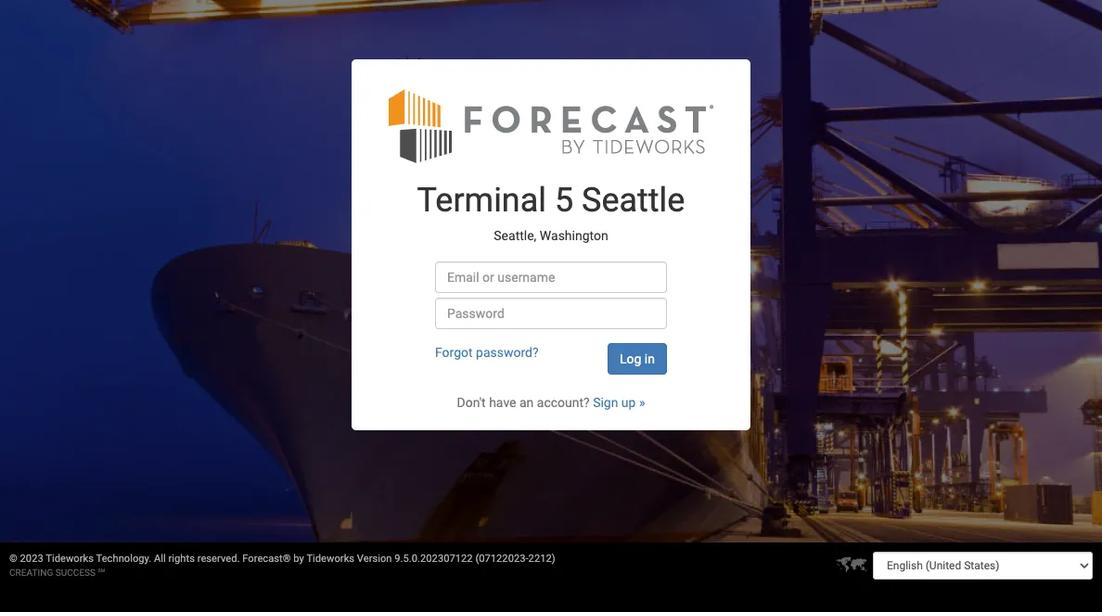 Task type: describe. For each thing, give the bounding box(es) containing it.
in
[[645, 352, 655, 367]]

success
[[55, 568, 96, 578]]

»
[[640, 395, 646, 410]]

password?
[[476, 345, 539, 360]]

(07122023-
[[476, 553, 529, 565]]

2212)
[[529, 553, 556, 565]]

2023
[[20, 553, 43, 565]]

an
[[520, 395, 534, 410]]

Email or username text field
[[435, 262, 667, 293]]

washington
[[540, 228, 609, 243]]

© 2023 tideworks technology. all rights reserved. forecast® by tideworks version 9.5.0.202307122 (07122023-2212) creating success ℠
[[9, 553, 556, 578]]

9.5.0.202307122
[[395, 553, 473, 565]]

reserved.
[[197, 553, 240, 565]]

forgot password? link
[[435, 345, 539, 360]]

forgot
[[435, 345, 473, 360]]

1 tideworks from the left
[[46, 553, 94, 565]]



Task type: vqa. For each thing, say whether or not it's contained in the screenshot.
5
yes



Task type: locate. For each thing, give the bounding box(es) containing it.
don't
[[457, 395, 486, 410]]

version
[[357, 553, 392, 565]]

forecast®
[[243, 553, 291, 565]]

account?
[[537, 395, 590, 410]]

terminal
[[417, 181, 547, 220]]

©
[[9, 553, 17, 565]]

tideworks right by
[[307, 553, 355, 565]]

rights
[[169, 553, 195, 565]]

℠
[[98, 568, 105, 578]]

0 horizontal spatial tideworks
[[46, 553, 94, 565]]

sign
[[593, 395, 619, 410]]

seattle
[[582, 181, 686, 220]]

terminal 5 seattle seattle, washington
[[417, 181, 686, 243]]

by
[[294, 553, 304, 565]]

tideworks up "success"
[[46, 553, 94, 565]]

creating
[[9, 568, 53, 578]]

Password password field
[[435, 298, 667, 330]]

forecast® by tideworks image
[[389, 87, 714, 164]]

log in button
[[608, 344, 667, 375]]

seattle,
[[494, 228, 537, 243]]

sign up » link
[[593, 395, 646, 410]]

2 tideworks from the left
[[307, 553, 355, 565]]

technology.
[[96, 553, 152, 565]]

tideworks
[[46, 553, 94, 565], [307, 553, 355, 565]]

don't have an account? sign up »
[[457, 395, 646, 410]]

log
[[620, 352, 642, 367]]

1 horizontal spatial tideworks
[[307, 553, 355, 565]]

forgot password? log in
[[435, 345, 655, 367]]

5
[[555, 181, 574, 220]]

have
[[489, 395, 517, 410]]

up
[[622, 395, 636, 410]]

all
[[154, 553, 166, 565]]



